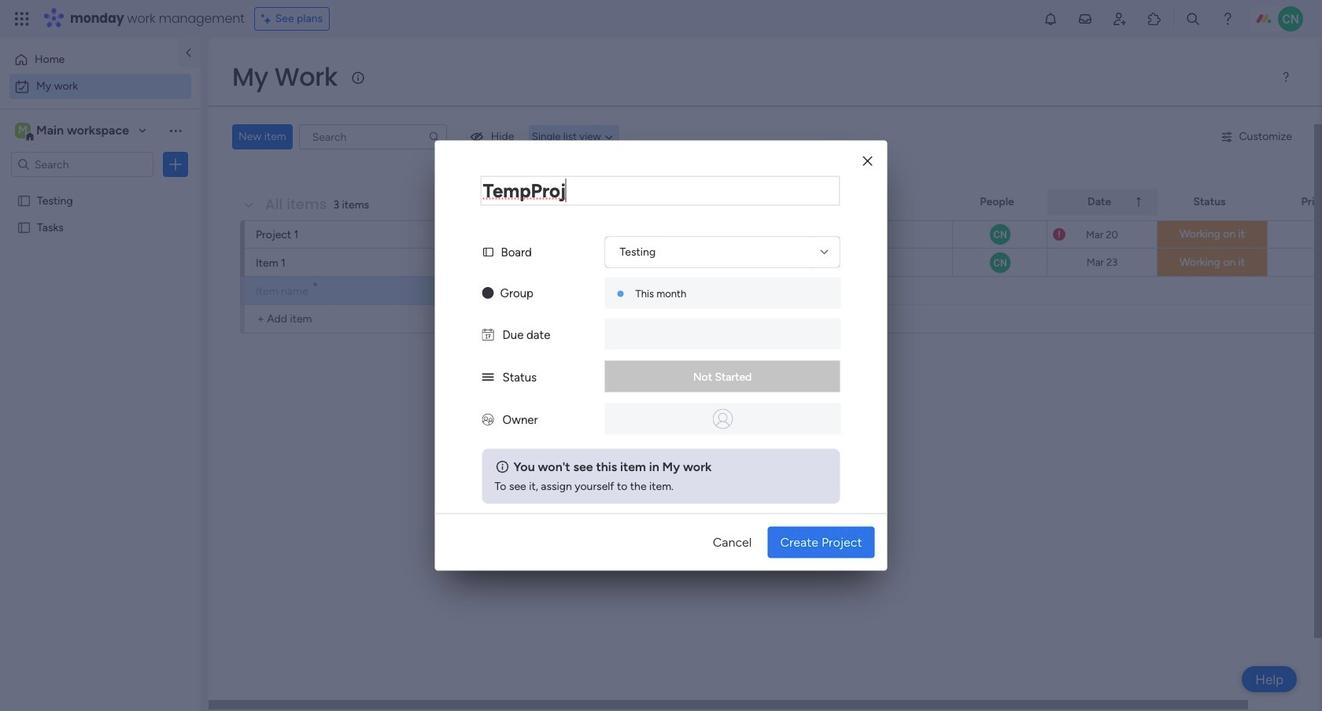 Task type: vqa. For each thing, say whether or not it's contained in the screenshot.
first "option" from the bottom
no



Task type: describe. For each thing, give the bounding box(es) containing it.
1 vertical spatial option
[[9, 74, 191, 99]]

search everything image
[[1186, 11, 1201, 27]]

2 public board image from the top
[[17, 220, 31, 235]]

workspace image
[[15, 122, 31, 139]]

invite members image
[[1112, 11, 1128, 27]]

monday marketplace image
[[1147, 11, 1163, 27]]

select product image
[[14, 11, 30, 27]]

sort image
[[1133, 196, 1146, 209]]

Search in workspace field
[[33, 155, 131, 174]]

0 vertical spatial option
[[9, 47, 168, 72]]

v2 status image
[[482, 370, 494, 385]]

1 public board image from the top
[[17, 193, 31, 208]]

notifications image
[[1043, 11, 1059, 27]]



Task type: locate. For each thing, give the bounding box(es) containing it.
2 column header from the left
[[1048, 189, 1158, 216]]

cool name image
[[1279, 6, 1304, 31]]

1 vertical spatial public board image
[[17, 220, 31, 235]]

close image
[[863, 155, 873, 167]]

option
[[9, 47, 168, 72], [9, 74, 191, 99], [0, 186, 201, 189]]

v2 overdue deadline image
[[1053, 227, 1066, 242]]

column header down close image
[[788, 189, 953, 216]]

2 vertical spatial option
[[0, 186, 201, 189]]

v2 multiple person column image
[[482, 413, 494, 427]]

column header up v2 overdue deadline image
[[1048, 189, 1158, 216]]

None field
[[481, 176, 840, 206]]

help image
[[1220, 11, 1236, 27]]

workspace selection element
[[15, 121, 131, 142]]

search image
[[428, 131, 441, 143]]

column header
[[788, 189, 953, 216], [1048, 189, 1158, 216]]

Filter dashboard by text search field
[[299, 124, 447, 150]]

alert
[[482, 449, 840, 504]]

v2 sun image
[[482, 286, 494, 300]]

1 horizontal spatial column header
[[1048, 189, 1158, 216]]

dialog
[[435, 141, 888, 571]]

update feed image
[[1078, 11, 1094, 27]]

public board image
[[17, 193, 31, 208], [17, 220, 31, 235]]

0 horizontal spatial column header
[[788, 189, 953, 216]]

1 column header from the left
[[788, 189, 953, 216]]

None search field
[[299, 124, 447, 150]]

list box
[[0, 184, 201, 453]]

0 vertical spatial public board image
[[17, 193, 31, 208]]

see plans image
[[261, 10, 275, 28]]

dapulse date column image
[[482, 328, 494, 342]]



